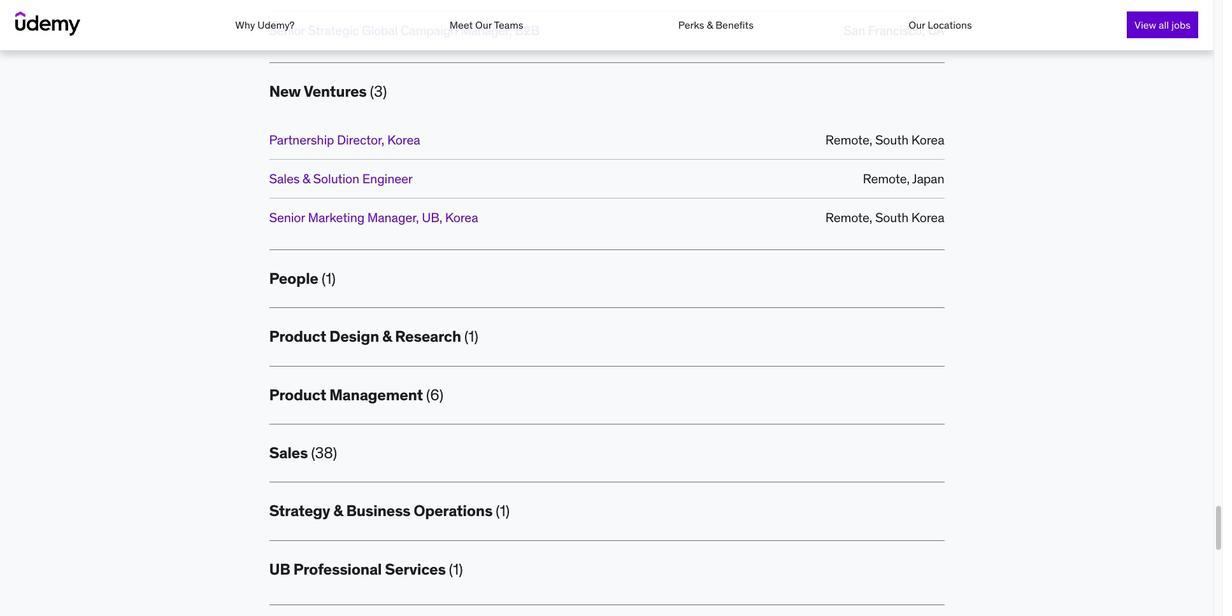 Task type: locate. For each thing, give the bounding box(es) containing it.
our
[[476, 18, 492, 31], [909, 18, 926, 31]]

2 sales from the top
[[269, 444, 308, 463]]

south
[[876, 132, 909, 148], [876, 210, 909, 226]]

1 vertical spatial remote, south korea
[[826, 210, 945, 226]]

people
[[269, 269, 319, 289]]

1 vertical spatial south
[[876, 210, 909, 226]]

research
[[395, 327, 461, 347]]

global
[[362, 23, 398, 39]]

remote,
[[826, 132, 873, 148], [863, 171, 910, 187], [826, 210, 873, 226]]

1 remote, south korea from the top
[[826, 132, 945, 148]]

2 senior from the top
[[269, 210, 305, 226]]

0 vertical spatial sales
[[269, 171, 300, 187]]

strategic
[[308, 23, 359, 39]]

south for partnership director, korea
[[876, 132, 909, 148]]

product up sales (38)
[[269, 385, 326, 405]]

ca
[[928, 23, 945, 39]]

product for product management (6)
[[269, 385, 326, 405]]

sales
[[269, 171, 300, 187], [269, 444, 308, 463]]

south down remote, japan
[[876, 210, 909, 226]]

1 vertical spatial remote,
[[863, 171, 910, 187]]

product
[[269, 327, 326, 347], [269, 385, 326, 405]]

new
[[269, 82, 301, 102]]

campaign
[[401, 23, 458, 39]]

senior
[[269, 23, 305, 39], [269, 210, 305, 226]]

1 vertical spatial manager,
[[368, 210, 419, 226]]

south up remote, japan
[[876, 132, 909, 148]]

remote, japan
[[863, 171, 945, 187]]

1 vertical spatial product
[[269, 385, 326, 405]]

product left design
[[269, 327, 326, 347]]

remote, south korea for senior marketing manager, ub, korea
[[826, 210, 945, 226]]

1 horizontal spatial our
[[909, 18, 926, 31]]

1 south from the top
[[876, 132, 909, 148]]

0 horizontal spatial our
[[476, 18, 492, 31]]

1 our from the left
[[476, 18, 492, 31]]

1 vertical spatial senior
[[269, 210, 305, 226]]

people (1)
[[269, 269, 336, 289]]

(1) right research
[[465, 327, 479, 347]]

1 sales from the top
[[269, 171, 300, 187]]

partnership director, korea
[[269, 132, 420, 148]]

remote, south korea
[[826, 132, 945, 148], [826, 210, 945, 226]]

senior left marketing
[[269, 210, 305, 226]]

sales (38)
[[269, 444, 337, 463]]

senior for senior strategic global campaign manager, b2b
[[269, 23, 305, 39]]

0 vertical spatial remote,
[[826, 132, 873, 148]]

1 horizontal spatial manager,
[[461, 23, 512, 39]]

1 vertical spatial sales
[[269, 444, 308, 463]]

san francisco, ca
[[844, 23, 945, 39]]

1 product from the top
[[269, 327, 326, 347]]

all
[[1159, 18, 1170, 31]]

remote, south korea down remote, japan
[[826, 210, 945, 226]]

design
[[330, 327, 379, 347]]

2 product from the top
[[269, 385, 326, 405]]

& right design
[[382, 327, 392, 347]]

meet our teams
[[450, 18, 524, 31]]

2 south from the top
[[876, 210, 909, 226]]

senior for senior marketing manager, ub, korea
[[269, 210, 305, 226]]

2 vertical spatial remote,
[[826, 210, 873, 226]]

meet
[[450, 18, 473, 31]]

0 vertical spatial product
[[269, 327, 326, 347]]

0 vertical spatial remote, south korea
[[826, 132, 945, 148]]

manager, left b2b
[[461, 23, 512, 39]]

ub
[[269, 560, 290, 580]]

1 senior from the top
[[269, 23, 305, 39]]

our locations link
[[909, 18, 973, 31]]

professional
[[294, 560, 382, 580]]

0 vertical spatial senior
[[269, 23, 305, 39]]

benefits
[[716, 18, 754, 31]]

& right strategy
[[334, 502, 343, 522]]

ub professional services (1)
[[269, 560, 463, 580]]

remote, south korea up remote, japan
[[826, 132, 945, 148]]

manager,
[[461, 23, 512, 39], [368, 210, 419, 226]]

product design & research (1)
[[269, 327, 479, 347]]

udemy?
[[258, 18, 295, 31]]

&
[[707, 18, 713, 31], [303, 171, 310, 187], [382, 327, 392, 347], [334, 502, 343, 522]]

sales left (38)
[[269, 444, 308, 463]]

sales down partnership
[[269, 171, 300, 187]]

(38)
[[311, 444, 337, 463]]

(1)
[[322, 269, 336, 289], [465, 327, 479, 347], [496, 502, 510, 522], [449, 560, 463, 580]]

0 vertical spatial south
[[876, 132, 909, 148]]

services
[[385, 560, 446, 580]]

director,
[[337, 132, 385, 148]]

perks & benefits
[[679, 18, 754, 31]]

japan
[[913, 171, 945, 187]]

our right meet at top
[[476, 18, 492, 31]]

& right perks
[[707, 18, 713, 31]]

senior right why
[[269, 23, 305, 39]]

ub,
[[422, 210, 443, 226]]

2 remote, south korea from the top
[[826, 210, 945, 226]]

korea
[[387, 132, 420, 148], [912, 132, 945, 148], [445, 210, 478, 226], [912, 210, 945, 226]]

marketing
[[308, 210, 365, 226]]

our left ca
[[909, 18, 926, 31]]

& left solution
[[303, 171, 310, 187]]

view all jobs link
[[1128, 11, 1199, 38]]

manager, left ub,
[[368, 210, 419, 226]]

korea right ub,
[[445, 210, 478, 226]]



Task type: describe. For each thing, give the bounding box(es) containing it.
korea up japan
[[912, 132, 945, 148]]

(1) right services
[[449, 560, 463, 580]]

product for product design & research (1)
[[269, 327, 326, 347]]

view all jobs
[[1135, 18, 1191, 31]]

perks & benefits link
[[679, 18, 754, 31]]

san
[[844, 23, 866, 39]]

south for senior marketing manager, ub, korea
[[876, 210, 909, 226]]

partnership
[[269, 132, 334, 148]]

(1) right 'operations'
[[496, 502, 510, 522]]

business
[[346, 502, 411, 522]]

korea down japan
[[912, 210, 945, 226]]

why
[[235, 18, 255, 31]]

sales & solution engineer
[[269, 171, 413, 187]]

(6)
[[426, 385, 444, 405]]

korea up 'engineer'
[[387, 132, 420, 148]]

our locations
[[909, 18, 973, 31]]

remote, south korea for partnership director, korea
[[826, 132, 945, 148]]

sales for sales & solution engineer
[[269, 171, 300, 187]]

2 our from the left
[[909, 18, 926, 31]]

why udemy?
[[235, 18, 295, 31]]

udemy image
[[15, 11, 80, 36]]

b2b
[[515, 23, 540, 39]]

& for business
[[334, 502, 343, 522]]

why udemy? link
[[235, 18, 295, 31]]

francisco,
[[869, 23, 925, 39]]

senior strategic global campaign manager, b2b
[[269, 23, 540, 39]]

ventures
[[304, 82, 367, 102]]

(3)
[[370, 82, 387, 102]]

view
[[1135, 18, 1157, 31]]

operations
[[414, 502, 493, 522]]

(1) right people
[[322, 269, 336, 289]]

& for benefits
[[707, 18, 713, 31]]

jobs
[[1172, 18, 1191, 31]]

solution
[[313, 171, 360, 187]]

strategy
[[269, 502, 330, 522]]

& for solution
[[303, 171, 310, 187]]

0 horizontal spatial manager,
[[368, 210, 419, 226]]

senior marketing manager, ub, korea
[[269, 210, 478, 226]]

meet our teams link
[[450, 18, 524, 31]]

product management (6)
[[269, 385, 444, 405]]

new ventures (3)
[[269, 82, 387, 102]]

management
[[330, 385, 423, 405]]

engineer
[[363, 171, 413, 187]]

locations
[[928, 18, 973, 31]]

strategy & business operations (1)
[[269, 502, 510, 522]]

0 vertical spatial manager,
[[461, 23, 512, 39]]

perks
[[679, 18, 705, 31]]

remote, for engineer
[[863, 171, 910, 187]]

teams
[[494, 18, 524, 31]]

sales for sales (38)
[[269, 444, 308, 463]]

remote, for ub,
[[826, 210, 873, 226]]



Task type: vqa. For each thing, say whether or not it's contained in the screenshot.


